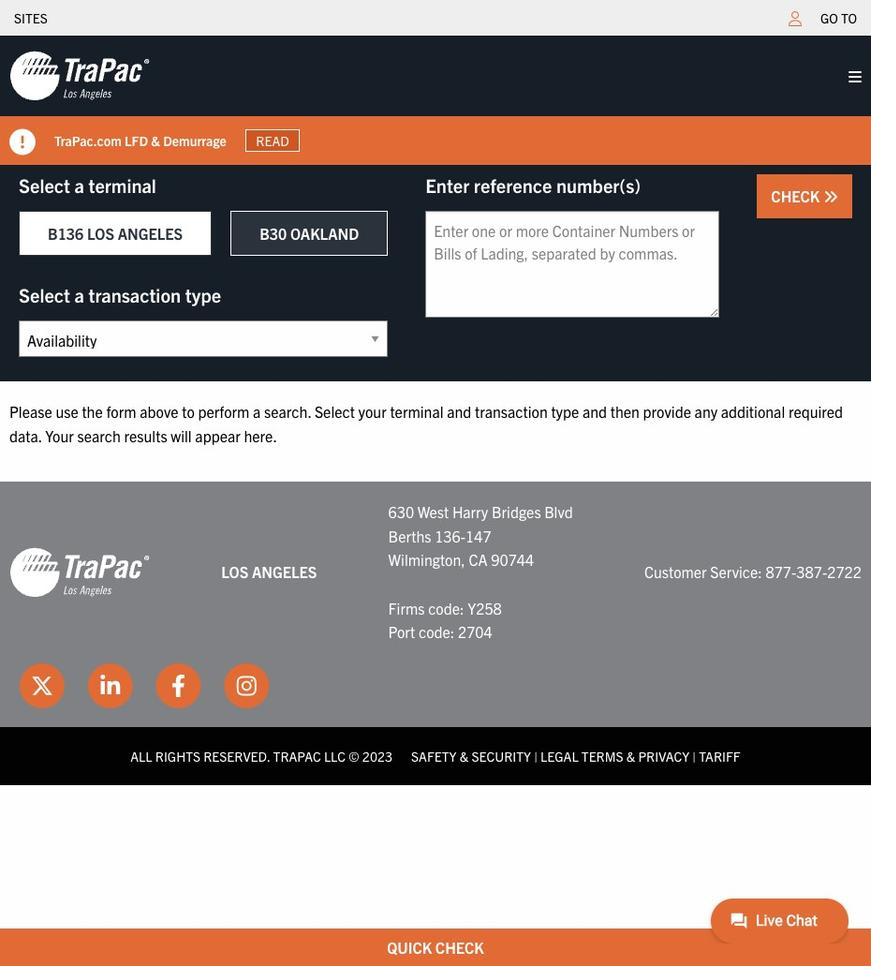 Task type: vqa. For each thing, say whether or not it's contained in the screenshot.
a within the 'Please Use The Form Above To Perform A Search. Select Your Terminal And Transaction Type And Then Provide Any Additional Required Data. Your Search Results Will Appear Here.'
yes



Task type: describe. For each thing, give the bounding box(es) containing it.
llc
[[324, 748, 346, 765]]

select a terminal
[[19, 173, 156, 197]]

pop45
[[213, 140, 254, 157]]

136-
[[435, 527, 466, 545]]

quick
[[387, 938, 432, 957]]

do
[[268, 124, 283, 141]]

transaction inside please use the form above to perform a search. select your terminal and transaction type and then provide any additional required data. your search results will appear here.
[[475, 402, 548, 421]]

1 chassis from the left
[[82, 124, 124, 141]]

legal
[[541, 748, 579, 765]]

a down number
[[75, 173, 84, 197]]

1 / from the left
[[156, 140, 160, 157]]

yard
[[424, 124, 449, 141]]

2 | from the left
[[693, 748, 697, 765]]

single
[[164, 124, 198, 141]]

1 los angeles image from the top
[[9, 50, 150, 102]]

2 horizontal spatial &
[[627, 748, 636, 765]]

go to
[[821, 9, 858, 26]]

customer service: 877-387-2722
[[645, 563, 862, 581]]

to
[[182, 402, 195, 421]]

ca
[[469, 551, 488, 569]]

3 chassis from the left
[[560, 124, 602, 141]]

additional
[[722, 402, 786, 421]]

0 horizontal spatial terminal
[[89, 173, 156, 197]]

will
[[171, 426, 192, 445]]

select inside please use the form above to perform a search. select your terminal and transaction type and then provide any additional required data. your search results will appear here.
[[315, 402, 355, 421]]

rights
[[155, 748, 201, 765]]

2 / from the left
[[207, 140, 210, 157]]

search.
[[264, 402, 311, 421]]

trapac
[[273, 748, 321, 765]]

use
[[56, 402, 78, 421]]

harry
[[453, 503, 489, 521]]

1 horizontal spatial los
[[221, 563, 249, 581]]

oakland
[[291, 224, 359, 243]]

form
[[106, 402, 136, 421]]

your
[[45, 426, 74, 445]]

trapac.com
[[54, 132, 122, 149]]

light image
[[789, 11, 803, 26]]

1 and from the left
[[447, 402, 472, 421]]

1 pool from the left
[[54, 124, 79, 141]]

0 vertical spatial code:
[[429, 599, 465, 617]]

pool chassis with a single transaction  do not drop pool chassis in yard -  exit with the pool chassis under relative release number -  pop20 / pop40 / pop45
[[54, 124, 728, 157]]

pop20
[[112, 140, 153, 157]]

select for select a terminal
[[19, 173, 70, 197]]

please
[[9, 402, 52, 421]]

relative
[[642, 124, 684, 141]]

the inside please use the form above to perform a search. select your terminal and transaction type and then provide any additional required data. your search results will appear here.
[[82, 402, 103, 421]]

customer
[[645, 563, 708, 581]]

a inside pool chassis with a single transaction  do not drop pool chassis in yard -  exit with the pool chassis under relative release number -  pop20 / pop40 / pop45
[[154, 124, 161, 141]]

banner containing pool chassis with a single transaction  do not drop pool chassis in yard -  exit with the pool chassis under relative release number -  pop20 / pop40 / pop45
[[0, 36, 872, 165]]

under
[[605, 124, 639, 141]]

firms
[[389, 599, 425, 617]]

pool
[[337, 124, 363, 141]]

0 vertical spatial solid image
[[849, 69, 863, 84]]

1 | from the left
[[535, 748, 538, 765]]

2 chassis from the left
[[366, 124, 408, 141]]

berths
[[389, 527, 432, 545]]

safety & security link
[[412, 748, 532, 765]]

privacy
[[639, 748, 690, 765]]

provide
[[644, 402, 692, 421]]

y258
[[468, 599, 502, 617]]

a down b136
[[75, 283, 84, 307]]

tariff
[[700, 748, 741, 765]]

2722
[[828, 563, 862, 581]]

not
[[286, 124, 305, 141]]

perform
[[198, 402, 250, 421]]

check inside quick check 'link'
[[436, 938, 485, 957]]

bridges
[[492, 503, 542, 521]]

select a transaction type
[[19, 283, 221, 307]]

630 west harry bridges blvd berths 136-147 wilmington, ca 90744
[[389, 503, 573, 569]]

reference
[[474, 173, 553, 197]]

legal terms & privacy link
[[541, 748, 690, 765]]

630
[[389, 503, 415, 521]]

1 horizontal spatial -
[[452, 124, 457, 141]]

lfd
[[125, 132, 148, 149]]

0 horizontal spatial &
[[151, 132, 160, 149]]

2 with from the left
[[484, 124, 508, 141]]

safety & security | legal terms & privacy | tariff
[[412, 748, 741, 765]]

terminal inside please use the form above to perform a search. select your terminal and transaction type and then provide any additional required data. your search results will appear here.
[[390, 402, 444, 421]]

port
[[389, 623, 416, 641]]

90744
[[492, 551, 535, 569]]

2 los angeles image from the top
[[9, 547, 150, 599]]

0 vertical spatial los
[[87, 224, 114, 243]]

Enter reference number(s) text field
[[426, 211, 720, 318]]

read link
[[246, 129, 300, 152]]



Task type: locate. For each thing, give the bounding box(es) containing it.
b30
[[260, 224, 287, 243]]

0 horizontal spatial solid image
[[9, 129, 36, 156]]

1 horizontal spatial pool
[[532, 124, 557, 141]]

with left the single
[[127, 124, 151, 141]]

terms
[[582, 748, 624, 765]]

0 horizontal spatial chassis
[[82, 124, 124, 141]]

387-
[[797, 563, 828, 581]]

1 horizontal spatial angeles
[[252, 563, 317, 581]]

please use the form above to perform a search. select your terminal and transaction type and then provide any additional required data. your search results will appear here.
[[9, 402, 844, 445]]

2 vertical spatial select
[[315, 402, 355, 421]]

& right terms
[[627, 748, 636, 765]]

in
[[411, 124, 421, 141]]

0 vertical spatial type
[[185, 283, 221, 307]]

solid image
[[824, 189, 839, 204]]

1 horizontal spatial type
[[552, 402, 580, 421]]

0 horizontal spatial -
[[102, 140, 106, 157]]

code: right port
[[419, 623, 455, 641]]

with
[[127, 124, 151, 141], [484, 124, 508, 141]]

enter reference number(s)
[[426, 173, 641, 197]]

code: up the 2704 on the bottom right of the page
[[429, 599, 465, 617]]

1 vertical spatial terminal
[[390, 402, 444, 421]]

/
[[156, 140, 160, 157], [207, 140, 210, 157]]

appear
[[195, 426, 241, 445]]

2023
[[363, 748, 393, 765]]

quick check link
[[0, 929, 872, 967]]

above
[[140, 402, 179, 421]]

/ right lfd
[[156, 140, 160, 157]]

select for select a transaction type
[[19, 283, 70, 307]]

0 vertical spatial los angeles image
[[9, 50, 150, 102]]

1 horizontal spatial terminal
[[390, 402, 444, 421]]

solid image left number
[[9, 129, 36, 156]]

code:
[[429, 599, 465, 617], [419, 623, 455, 641]]

exit
[[460, 124, 481, 141]]

the right exit
[[511, 124, 529, 141]]

1 vertical spatial type
[[552, 402, 580, 421]]

and
[[447, 402, 472, 421], [583, 402, 608, 421]]

©
[[349, 748, 360, 765]]

0 horizontal spatial los
[[87, 224, 114, 243]]

footer containing 630 west harry bridges blvd
[[0, 482, 872, 786]]

pop40
[[163, 140, 204, 157]]

1 vertical spatial check
[[436, 938, 485, 957]]

1 horizontal spatial and
[[583, 402, 608, 421]]

chassis left lfd
[[82, 124, 124, 141]]

number
[[54, 140, 99, 157]]

a inside please use the form above to perform a search. select your terminal and transaction type and then provide any additional required data. your search results will appear here.
[[253, 402, 261, 421]]

footer
[[0, 482, 872, 786]]

select
[[19, 173, 70, 197], [19, 283, 70, 307], [315, 402, 355, 421]]

&
[[151, 132, 160, 149], [460, 748, 469, 765], [627, 748, 636, 765]]

1 horizontal spatial check
[[772, 187, 824, 205]]

then
[[611, 402, 640, 421]]

here.
[[244, 426, 277, 445]]

1 vertical spatial los angeles image
[[9, 547, 150, 599]]

0 horizontal spatial type
[[185, 283, 221, 307]]

security
[[472, 748, 532, 765]]

quick check
[[387, 938, 485, 957]]

enter
[[426, 173, 470, 197]]

results
[[124, 426, 167, 445]]

search
[[77, 426, 121, 445]]

number(s)
[[557, 173, 641, 197]]

data.
[[9, 426, 42, 445]]

-
[[452, 124, 457, 141], [102, 140, 106, 157]]

solid image
[[849, 69, 863, 84], [9, 129, 36, 156]]

the inside pool chassis with a single transaction  do not drop pool chassis in yard -  exit with the pool chassis under relative release number -  pop20 / pop40 / pop45
[[511, 124, 529, 141]]

1 horizontal spatial solid image
[[849, 69, 863, 84]]

147
[[466, 527, 492, 545]]

banner
[[0, 36, 872, 165]]

- left exit
[[452, 124, 457, 141]]

transaction inside pool chassis with a single transaction  do not drop pool chassis in yard -  exit with the pool chassis under relative release number -  pop20 / pop40 / pop45
[[201, 124, 265, 141]]

read
[[256, 132, 289, 149]]

select down b136
[[19, 283, 70, 307]]

0 horizontal spatial |
[[535, 748, 538, 765]]

0 vertical spatial select
[[19, 173, 70, 197]]

1 vertical spatial select
[[19, 283, 70, 307]]

0 vertical spatial angeles
[[118, 224, 183, 243]]

2 and from the left
[[583, 402, 608, 421]]

pool up select a terminal
[[54, 124, 79, 141]]

blvd
[[545, 503, 573, 521]]

and right your
[[447, 402, 472, 421]]

0 vertical spatial terminal
[[89, 173, 156, 197]]

|
[[535, 748, 538, 765], [693, 748, 697, 765]]

| left tariff link
[[693, 748, 697, 765]]

to
[[842, 9, 858, 26]]

1 horizontal spatial /
[[207, 140, 210, 157]]

2 horizontal spatial chassis
[[560, 124, 602, 141]]

chassis left under
[[560, 124, 602, 141]]

1 vertical spatial angeles
[[252, 563, 317, 581]]

chassis
[[82, 124, 124, 141], [366, 124, 408, 141], [560, 124, 602, 141]]

firms code:  y258 port code:  2704
[[389, 599, 502, 641]]

1 horizontal spatial |
[[693, 748, 697, 765]]

demurrage
[[163, 132, 227, 149]]

0 horizontal spatial the
[[82, 402, 103, 421]]

a
[[154, 124, 161, 141], [75, 173, 84, 197], [75, 283, 84, 307], [253, 402, 261, 421]]

| left the legal
[[535, 748, 538, 765]]

the up "search"
[[82, 402, 103, 421]]

a right lfd
[[154, 124, 161, 141]]

all
[[131, 748, 152, 765]]

reserved.
[[204, 748, 270, 765]]

check
[[772, 187, 824, 205], [436, 938, 485, 957]]

release
[[687, 124, 728, 141]]

0 vertical spatial transaction
[[201, 124, 265, 141]]

b136 los angeles
[[48, 224, 183, 243]]

1 with from the left
[[127, 124, 151, 141]]

angeles
[[118, 224, 183, 243], [252, 563, 317, 581]]

select down number
[[19, 173, 70, 197]]

0 horizontal spatial pool
[[54, 124, 79, 141]]

go
[[821, 9, 839, 26]]

1 horizontal spatial with
[[484, 124, 508, 141]]

pool up enter reference number(s)
[[532, 124, 557, 141]]

0 horizontal spatial and
[[447, 402, 472, 421]]

1 vertical spatial los
[[221, 563, 249, 581]]

west
[[418, 503, 449, 521]]

0 horizontal spatial with
[[127, 124, 151, 141]]

b136
[[48, 224, 84, 243]]

2 vertical spatial transaction
[[475, 402, 548, 421]]

drop
[[308, 124, 334, 141]]

check button
[[758, 174, 853, 218]]

877-
[[766, 563, 797, 581]]

solid image down to
[[849, 69, 863, 84]]

chassis left in
[[366, 124, 408, 141]]

wilmington,
[[389, 551, 466, 569]]

los angeles
[[221, 563, 317, 581]]

0 horizontal spatial check
[[436, 938, 485, 957]]

type inside please use the form above to perform a search. select your terminal and transaction type and then provide any additional required data. your search results will appear here.
[[552, 402, 580, 421]]

1 vertical spatial solid image
[[9, 129, 36, 156]]

with right exit
[[484, 124, 508, 141]]

2 pool from the left
[[532, 124, 557, 141]]

sites
[[14, 9, 48, 26]]

b30 oakland
[[260, 224, 359, 243]]

terminal right your
[[390, 402, 444, 421]]

1 vertical spatial the
[[82, 402, 103, 421]]

1 horizontal spatial the
[[511, 124, 529, 141]]

check inside button
[[772, 187, 824, 205]]

required
[[789, 402, 844, 421]]

any
[[695, 402, 718, 421]]

0 horizontal spatial angeles
[[118, 224, 183, 243]]

terminal
[[89, 173, 156, 197], [390, 402, 444, 421]]

los angeles image
[[9, 50, 150, 102], [9, 547, 150, 599]]

terminal down pop20
[[89, 173, 156, 197]]

safety
[[412, 748, 457, 765]]

0 vertical spatial check
[[772, 187, 824, 205]]

service:
[[711, 563, 763, 581]]

0 vertical spatial the
[[511, 124, 529, 141]]

1 horizontal spatial transaction
[[201, 124, 265, 141]]

all rights reserved. trapac llc © 2023
[[131, 748, 393, 765]]

& right safety
[[460, 748, 469, 765]]

your
[[359, 402, 387, 421]]

tariff link
[[700, 748, 741, 765]]

1 horizontal spatial &
[[460, 748, 469, 765]]

1 vertical spatial code:
[[419, 623, 455, 641]]

& right lfd
[[151, 132, 160, 149]]

2 horizontal spatial transaction
[[475, 402, 548, 421]]

1 vertical spatial transaction
[[89, 283, 181, 307]]

a up here.
[[253, 402, 261, 421]]

0 horizontal spatial transaction
[[89, 283, 181, 307]]

0 horizontal spatial /
[[156, 140, 160, 157]]

1 horizontal spatial chassis
[[366, 124, 408, 141]]

/ left 'pop45'
[[207, 140, 210, 157]]

and left then
[[583, 402, 608, 421]]

pool
[[54, 124, 79, 141], [532, 124, 557, 141]]

select left your
[[315, 402, 355, 421]]

- right number
[[102, 140, 106, 157]]

trapac.com lfd & demurrage
[[54, 132, 227, 149]]



